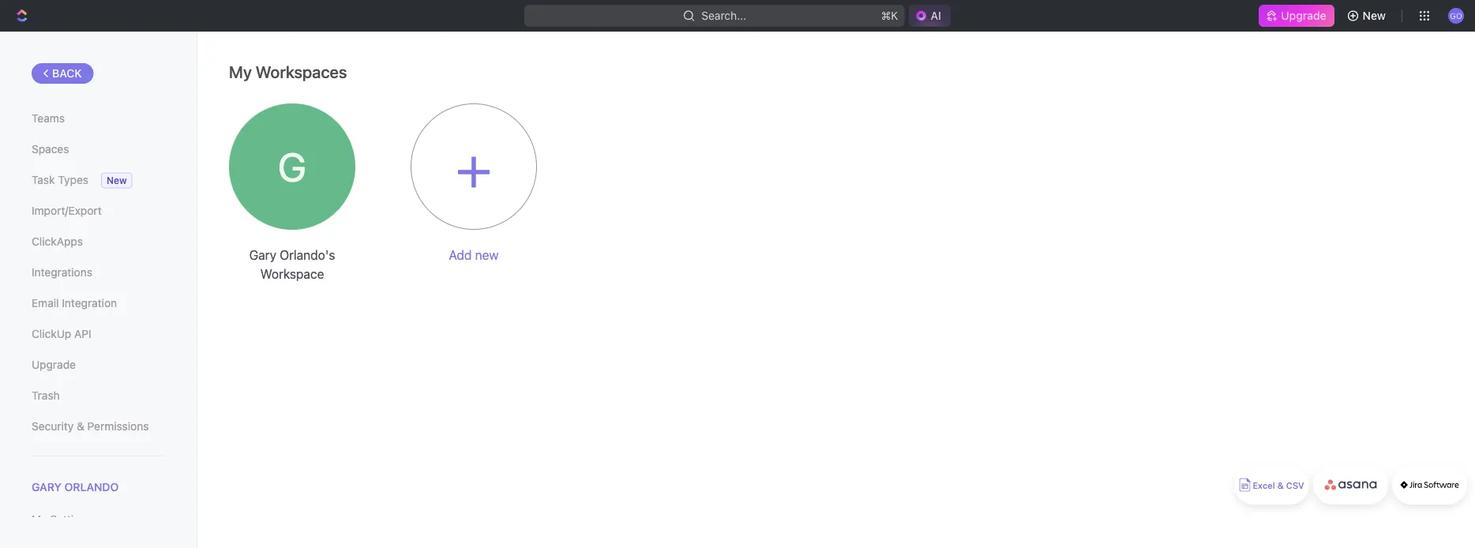 Task type: vqa. For each thing, say whether or not it's contained in the screenshot.
Workspace
yes



Task type: locate. For each thing, give the bounding box(es) containing it.
add
[[449, 248, 472, 263]]

&
[[77, 420, 84, 433], [1278, 481, 1285, 491]]

settings inside 'link'
[[50, 513, 92, 526]]

orlando's
[[280, 248, 335, 263]]

gary up my settings
[[32, 481, 62, 494]]

1 vertical spatial &
[[1278, 481, 1285, 491]]

upgrade link
[[1260, 5, 1335, 27], [32, 352, 165, 378]]

back
[[52, 67, 82, 80]]

& left the csv
[[1278, 481, 1285, 491]]

gary
[[249, 248, 277, 263], [32, 481, 62, 494]]

& inside excel & csv link
[[1278, 481, 1285, 491]]

email
[[32, 297, 59, 310]]

upgrade left new button
[[1282, 9, 1327, 22]]

my inside my settings 'link'
[[32, 513, 47, 526]]

add new
[[449, 248, 499, 263]]

import/export link
[[32, 198, 165, 224]]

0 vertical spatial upgrade link
[[1260, 5, 1335, 27]]

1 horizontal spatial new
[[1363, 9, 1387, 22]]

0 horizontal spatial my
[[32, 513, 47, 526]]

1 horizontal spatial gary
[[249, 248, 277, 263]]

my for my settings
[[32, 513, 47, 526]]

csv
[[1287, 481, 1305, 491]]

+
[[455, 129, 493, 204]]

clickapps link
[[32, 228, 165, 255]]

upgrade
[[1282, 9, 1327, 22], [32, 358, 76, 371]]

new button
[[1341, 3, 1396, 28]]

0 horizontal spatial settings
[[50, 513, 92, 526]]

new
[[1363, 9, 1387, 22], [107, 175, 127, 186]]

1 vertical spatial upgrade
[[32, 358, 76, 371]]

security & permissions
[[32, 420, 149, 433]]

0 vertical spatial my
[[229, 62, 252, 81]]

1 vertical spatial gary
[[32, 481, 62, 494]]

clickup
[[32, 327, 71, 341]]

my
[[229, 62, 252, 81], [32, 513, 47, 526]]

& right security
[[77, 420, 84, 433]]

1 horizontal spatial my
[[229, 62, 252, 81]]

g
[[278, 143, 306, 190]]

excel & csv link
[[1235, 465, 1310, 505]]

spaces
[[32, 143, 69, 156]]

gary for gary orlando's workspace
[[249, 248, 277, 263]]

my left workspaces
[[229, 62, 252, 81]]

1 horizontal spatial &
[[1278, 481, 1285, 491]]

gary orlando's workspace
[[249, 248, 335, 282]]

email integration
[[32, 297, 117, 310]]

security
[[32, 420, 74, 433]]

teams link
[[32, 105, 165, 132]]

excel & csv
[[1253, 481, 1305, 491]]

spaces link
[[32, 136, 165, 163]]

email integration link
[[32, 290, 165, 317]]

my settings link
[[32, 507, 165, 533]]

1 vertical spatial new
[[107, 175, 127, 186]]

gary inside gary orlando's workspace
[[249, 248, 277, 263]]

0 horizontal spatial &
[[77, 420, 84, 433]]

& inside security & permissions link
[[77, 420, 84, 433]]

my for my workspaces
[[229, 62, 252, 81]]

1 vertical spatial my
[[32, 513, 47, 526]]

settings
[[270, 162, 315, 175], [50, 513, 92, 526]]

upgrade link up the trash link
[[32, 352, 165, 378]]

ai button
[[909, 5, 951, 27]]

0 vertical spatial settings
[[270, 162, 315, 175]]

permissions
[[87, 420, 149, 433]]

my down gary orlando
[[32, 513, 47, 526]]

excel
[[1253, 481, 1276, 491]]

0 vertical spatial &
[[77, 420, 84, 433]]

0 vertical spatial new
[[1363, 9, 1387, 22]]

api
[[74, 327, 91, 341]]

0 horizontal spatial upgrade link
[[32, 352, 165, 378]]

1 vertical spatial settings
[[50, 513, 92, 526]]

0 horizontal spatial new
[[107, 175, 127, 186]]

1 horizontal spatial upgrade
[[1282, 9, 1327, 22]]

workspace
[[260, 267, 324, 282]]

upgrade link left new button
[[1260, 5, 1335, 27]]

integrations link
[[32, 259, 165, 286]]

integration
[[62, 297, 117, 310]]

1 horizontal spatial upgrade link
[[1260, 5, 1335, 27]]

gary up workspace at the left of page
[[249, 248, 277, 263]]

0 vertical spatial gary
[[249, 248, 277, 263]]

upgrade down the clickup at bottom left
[[32, 358, 76, 371]]

0 horizontal spatial gary
[[32, 481, 62, 494]]



Task type: describe. For each thing, give the bounding box(es) containing it.
gary for gary orlando
[[32, 481, 62, 494]]

clickapps
[[32, 235, 83, 248]]

task types
[[32, 173, 88, 186]]

clickup api
[[32, 327, 91, 341]]

orlando
[[64, 481, 119, 494]]

new inside button
[[1363, 9, 1387, 22]]

go
[[1451, 11, 1463, 20]]

0 vertical spatial upgrade
[[1282, 9, 1327, 22]]

trash
[[32, 389, 60, 402]]

teams
[[32, 112, 65, 125]]

search...
[[702, 9, 747, 22]]

ai
[[931, 9, 942, 22]]

1 horizontal spatial settings
[[270, 162, 315, 175]]

types
[[58, 173, 88, 186]]

0 horizontal spatial upgrade
[[32, 358, 76, 371]]

settings link
[[270, 159, 315, 175]]

1 vertical spatial upgrade link
[[32, 352, 165, 378]]

gary orlando
[[32, 481, 119, 494]]

import/export
[[32, 204, 102, 217]]

go button
[[1444, 3, 1470, 28]]

integrations
[[32, 266, 92, 279]]

security & permissions link
[[32, 413, 165, 440]]

trash link
[[32, 382, 165, 409]]

my settings
[[32, 513, 92, 526]]

my workspaces
[[229, 62, 347, 81]]

⌘k
[[882, 9, 899, 22]]

new
[[475, 248, 499, 263]]

task
[[32, 173, 55, 186]]

workspaces
[[256, 62, 347, 81]]

back link
[[32, 63, 94, 84]]

clickup api link
[[32, 321, 165, 348]]

& for excel
[[1278, 481, 1285, 491]]

& for security
[[77, 420, 84, 433]]



